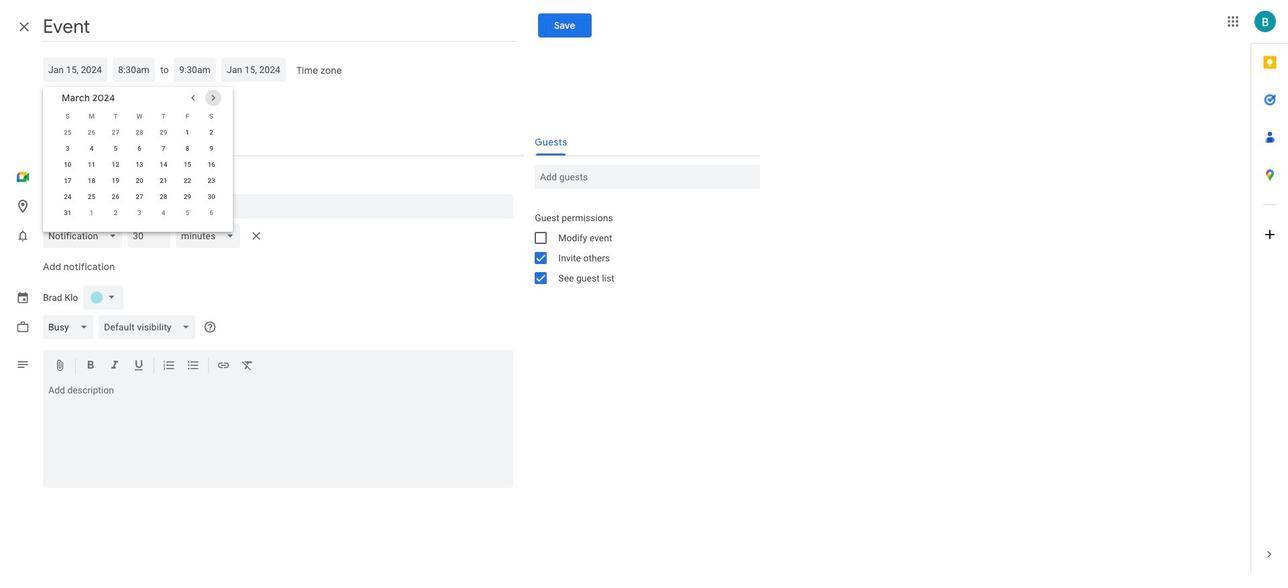 Task type: locate. For each thing, give the bounding box(es) containing it.
february 26 element
[[84, 125, 100, 141]]

20 element
[[131, 173, 148, 189]]

31 element
[[60, 205, 76, 221]]

17 element
[[60, 173, 76, 189]]

5 element
[[108, 141, 124, 157]]

3 element
[[60, 141, 76, 157]]

15 element
[[179, 157, 196, 173]]

4 row from the top
[[56, 157, 223, 173]]

19 element
[[108, 173, 124, 189]]

2 row from the top
[[56, 125, 223, 141]]

april 4 element
[[155, 205, 172, 221]]

Guests text field
[[540, 165, 755, 189]]

22 element
[[179, 173, 196, 189]]

Minutes in advance for notification number field
[[133, 224, 165, 248]]

26 element
[[108, 189, 124, 205]]

18 element
[[84, 173, 100, 189]]

6 row from the top
[[56, 189, 223, 205]]

30 element
[[203, 189, 219, 205]]

24 element
[[60, 189, 76, 205]]

april 1 element
[[84, 205, 100, 221]]

Title text field
[[43, 12, 517, 42]]

End date text field
[[227, 58, 281, 82]]

End time text field
[[179, 58, 211, 82]]

27 element
[[131, 189, 148, 205]]

4 element
[[84, 141, 100, 157]]

underline image
[[132, 359, 146, 374]]

5 row from the top
[[56, 173, 223, 189]]

25 element
[[84, 189, 100, 205]]

bulleted list image
[[187, 359, 200, 374]]

numbered list image
[[162, 359, 176, 374]]

italic image
[[108, 359, 121, 374]]

Location text field
[[48, 195, 508, 219]]

row
[[56, 109, 223, 125], [56, 125, 223, 141], [56, 141, 223, 157], [56, 157, 223, 173], [56, 173, 223, 189], [56, 189, 223, 205], [56, 205, 223, 221]]

8 element
[[179, 141, 196, 157]]

row group
[[56, 125, 223, 221]]

tab list
[[1251, 44, 1288, 536]]

Start time text field
[[118, 58, 150, 82]]

3 row from the top
[[56, 141, 223, 157]]

february 25 element
[[60, 125, 76, 141]]

group
[[524, 208, 760, 289]]

14 element
[[155, 157, 172, 173]]

Start date text field
[[48, 58, 102, 82]]

april 5 element
[[179, 205, 196, 221]]

11 element
[[84, 157, 100, 173]]

april 2 element
[[108, 205, 124, 221]]

None field
[[43, 224, 128, 248], [176, 224, 245, 248], [43, 315, 99, 340], [99, 315, 201, 340], [43, 224, 128, 248], [176, 224, 245, 248], [43, 315, 99, 340], [99, 315, 201, 340]]



Task type: vqa. For each thing, say whether or not it's contained in the screenshot.
the bottom 2
no



Task type: describe. For each thing, give the bounding box(es) containing it.
9 element
[[203, 141, 219, 157]]

formatting options toolbar
[[43, 350, 514, 382]]

10 element
[[60, 157, 76, 173]]

30 minutes before element
[[43, 221, 267, 251]]

march 2024 grid
[[56, 109, 223, 221]]

16 element
[[203, 157, 219, 173]]

1 element
[[179, 125, 196, 141]]

april 6 element
[[203, 205, 219, 221]]

21 element
[[155, 173, 172, 189]]

12 element
[[108, 157, 124, 173]]

april 3 element
[[131, 205, 148, 221]]

6 element
[[131, 141, 148, 157]]

bold image
[[84, 359, 97, 374]]

remove formatting image
[[241, 359, 254, 374]]

28 element
[[155, 189, 172, 205]]

february 28 element
[[131, 125, 148, 141]]

7 element
[[155, 141, 172, 157]]

23 element
[[203, 173, 219, 189]]

7 row from the top
[[56, 205, 223, 221]]

2 element
[[203, 125, 219, 141]]

1 row from the top
[[56, 109, 223, 125]]

29 element
[[179, 189, 196, 205]]

february 27 element
[[108, 125, 124, 141]]

insert link image
[[217, 359, 230, 374]]

13 element
[[131, 157, 148, 173]]

Description text field
[[43, 385, 514, 486]]

february 29 element
[[155, 125, 172, 141]]



